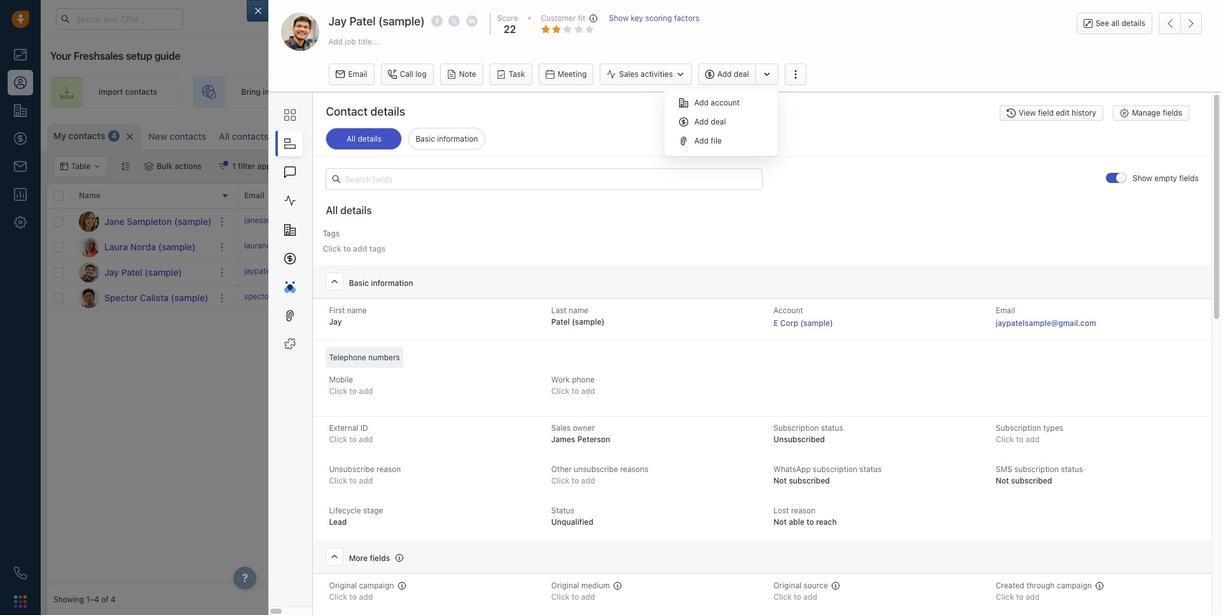 Task type: locate. For each thing, give the bounding box(es) containing it.
add inside other unsubscribe reasons click to add
[[581, 477, 595, 486]]

0 horizontal spatial all
[[219, 131, 230, 142]]

2 horizontal spatial deal
[[1087, 87, 1103, 97]]

0 vertical spatial information
[[437, 134, 478, 144]]

fields for manage fields
[[1163, 108, 1182, 118]]

1 vertical spatial 22
[[530, 267, 543, 278]]

1 original from the left
[[329, 581, 357, 591]]

0 vertical spatial unqualified
[[831, 268, 872, 277]]

show for show key scoring factors
[[609, 13, 629, 23]]

subscribed down sms
[[1011, 477, 1052, 486]]

0 vertical spatial jaypatelsample@gmail.com
[[244, 266, 342, 276]]

external id click to add
[[329, 424, 373, 445]]

unqualified inside dialog
[[551, 518, 593, 527]]

1 task from the top
[[458, 267, 474, 277]]

name inside first name jay
[[347, 306, 367, 316]]

2 sales from the left
[[936, 87, 955, 97]]

name row
[[47, 184, 238, 209]]

1 vertical spatial jay patel (sample)
[[104, 267, 182, 278]]

edit
[[1056, 108, 1070, 118]]

of
[[101, 596, 109, 605]]

all
[[219, 131, 230, 142], [347, 134, 356, 144], [326, 205, 338, 216]]

1 horizontal spatial status
[[860, 465, 882, 475]]

1 horizontal spatial e
[[912, 268, 917, 277]]

sales
[[619, 70, 639, 79], [721, 191, 742, 201], [551, 424, 571, 433]]

reason for unsubscribe reason
[[377, 465, 401, 475]]

0 vertical spatial 1
[[1137, 11, 1141, 18]]

0 horizontal spatial name
[[347, 306, 367, 316]]

container_wx8msf4aqz5i3rn1 image inside bulk actions button
[[145, 162, 153, 171]]

click to add down original source
[[774, 593, 817, 603]]

1 vertical spatial fields
[[1179, 174, 1199, 183]]

status for sms
[[1061, 465, 1083, 475]]

information
[[437, 134, 478, 144], [371, 279, 413, 288]]

grid containing 22
[[47, 183, 1215, 585]]

1 vertical spatial email
[[244, 191, 264, 201]]

jay right j image
[[104, 267, 119, 278]]

0 vertical spatial + click to add
[[626, 268, 676, 277]]

deal up the history
[[1087, 87, 1103, 97]]

name inside last name patel (sample)
[[569, 306, 588, 316]]

owner
[[744, 191, 767, 201], [573, 424, 595, 433]]

2 horizontal spatial patel
[[551, 318, 570, 327]]

1 horizontal spatial owner
[[744, 191, 767, 201]]

2 horizontal spatial status
[[1061, 465, 1083, 475]]

work phone click to add
[[551, 375, 595, 396]]

2 container_wx8msf4aqz5i3rn1 image from the left
[[218, 162, 227, 171]]

subscription right sms
[[1014, 465, 1059, 475]]

1 vertical spatial 4
[[111, 596, 116, 605]]

2 leads from the left
[[572, 87, 592, 97]]

through
[[1027, 581, 1055, 591]]

subscription inside sms subscription status not subscribed
[[1014, 465, 1059, 475]]

new
[[148, 131, 167, 142]]

create sales sequence link
[[676, 76, 831, 108]]

information up 3684945781
[[371, 279, 413, 288]]

0 horizontal spatial information
[[371, 279, 413, 288]]

1 horizontal spatial all
[[326, 205, 338, 216]]

press space to select this row. row
[[47, 209, 238, 235], [238, 209, 1215, 235], [47, 235, 238, 260], [238, 235, 1215, 260], [47, 260, 238, 286], [238, 260, 1215, 286], [47, 286, 238, 311], [238, 286, 1215, 311]]

2 your from the left
[[604, 87, 620, 97]]

2 + click to add from the top
[[626, 293, 676, 303]]

1 row group from the left
[[47, 209, 238, 311]]

2 name from the left
[[569, 306, 588, 316]]

click inside subscription types click to add
[[996, 435, 1014, 445]]

1 horizontal spatial jaypatelsample@gmail.com
[[996, 319, 1096, 328]]

0 horizontal spatial corp
[[780, 319, 798, 328]]

techcave (sample)
[[912, 293, 980, 303]]

0 horizontal spatial 22
[[504, 24, 516, 35]]

original left source
[[774, 581, 801, 591]]

cell
[[429, 209, 524, 234], [524, 209, 620, 234], [620, 209, 715, 234], [715, 209, 810, 234], [810, 209, 906, 234], [906, 209, 1001, 234], [1001, 209, 1215, 234], [429, 235, 524, 260], [524, 235, 620, 260], [620, 235, 715, 260], [715, 235, 810, 260], [810, 235, 906, 260], [906, 235, 1001, 260], [1001, 235, 1215, 260], [1001, 260, 1215, 285], [1001, 286, 1215, 310]]

0 horizontal spatial e
[[774, 319, 778, 328]]

2 task from the top
[[458, 293, 474, 302]]

details right "all"
[[1122, 18, 1146, 28]]

(sample) down jane sampleton (sample) link at left top
[[158, 241, 196, 252]]

(sample) right sampleton
[[174, 216, 211, 227]]

add inside button
[[718, 70, 732, 79]]

subscription left types
[[996, 424, 1041, 433]]

4 inside the my contacts 4
[[112, 131, 117, 141]]

(sample) up title...
[[378, 15, 425, 28]]

name right last
[[569, 306, 588, 316]]

subscribed down whatsapp
[[789, 477, 830, 486]]

0 horizontal spatial basic information
[[349, 279, 413, 288]]

customer fit
[[541, 13, 586, 23]]

add inside subscription types click to add
[[1026, 435, 1040, 445]]

add job title...
[[328, 37, 379, 46]]

1 vertical spatial unqualified
[[551, 518, 593, 527]]

spectorcalista@gmail.com 3684945781
[[244, 292, 386, 301]]

click inside mobile click to add
[[329, 387, 347, 396]]

reason inside unsubscribe reason click to add
[[377, 465, 401, 475]]

1 horizontal spatial original
[[551, 581, 579, 591]]

(sample) inside "link"
[[158, 241, 196, 252]]

phone image
[[14, 567, 27, 580]]

tags down 3684932360 link
[[369, 244, 386, 254]]

all up 1 filter applied button
[[219, 131, 230, 142]]

container_wx8msf4aqz5i3rn1 image
[[145, 162, 153, 171], [218, 162, 227, 171]]

row group containing 22
[[238, 209, 1215, 311]]

invite
[[406, 87, 426, 97]]

show left empty
[[1133, 174, 1153, 183]]

0 horizontal spatial basic
[[349, 279, 369, 288]]

patel inside row group
[[121, 267, 142, 278]]

0 vertical spatial james
[[737, 268, 760, 277]]

1 vertical spatial patel
[[121, 267, 142, 278]]

0 vertical spatial add deal
[[718, 70, 749, 79]]

2 horizontal spatial sales
[[721, 191, 742, 201]]

unqualified inside press space to select this row. row
[[831, 268, 872, 277]]

basic down invite your team link in the left of the page
[[416, 134, 435, 144]]

1 james peterson from the top
[[737, 268, 794, 277]]

0 horizontal spatial original
[[329, 581, 357, 591]]

(sample) down the e corp (sample)
[[948, 293, 980, 303]]

not down whatsapp
[[774, 477, 787, 486]]

0 horizontal spatial leads
[[302, 87, 322, 97]]

sales up other
[[551, 424, 571, 433]]

subscription inside whatsapp subscription status not subscribed
[[813, 465, 857, 475]]

1 horizontal spatial deal
[[734, 70, 749, 79]]

add inside work phone click to add
[[581, 387, 595, 396]]

1 container_wx8msf4aqz5i3rn1 image from the left
[[145, 162, 153, 171]]

0 vertical spatial jay
[[328, 15, 347, 28]]

dialog containing jay patel (sample)
[[247, 0, 1221, 616]]

jane sampleton (sample) link
[[104, 215, 211, 228]]

not down lost
[[774, 518, 787, 527]]

2 james peterson from the top
[[737, 293, 794, 303]]

0 horizontal spatial patel
[[121, 267, 142, 278]]

contacts up filter on the left of the page
[[232, 131, 269, 142]]

name
[[347, 306, 367, 316], [569, 306, 588, 316]]

owner for sales owner
[[744, 191, 767, 201]]

all details up tags click to add tags
[[326, 205, 372, 216]]

click to add down original medium
[[551, 593, 595, 603]]

peterson
[[762, 268, 794, 277], [762, 293, 794, 303], [577, 435, 610, 445]]

3684945781
[[340, 292, 386, 301]]

task for 22
[[458, 267, 474, 277]]

fields right manage
[[1163, 108, 1182, 118]]

able
[[789, 518, 805, 527]]

original medium
[[551, 581, 610, 591]]

2 row group from the left
[[238, 209, 1215, 311]]

patel inside last name patel (sample)
[[551, 318, 570, 327]]

1 horizontal spatial name
[[569, 306, 588, 316]]

not inside whatsapp subscription status not subscribed
[[774, 477, 787, 486]]

+ add task
[[435, 267, 474, 277], [435, 293, 474, 302]]

1 + click to add from the top
[[626, 268, 676, 277]]

sales left pipeline
[[936, 87, 955, 97]]

add deal inside button
[[718, 70, 749, 79]]

4 click to add from the left
[[996, 593, 1040, 603]]

jay patel (sample) down norda
[[104, 267, 182, 278]]

1 inside 1 filter applied button
[[232, 162, 236, 171]]

email
[[348, 69, 367, 79], [244, 191, 264, 201], [996, 306, 1015, 316]]

1 vertical spatial jay
[[104, 267, 119, 278]]

basic
[[416, 134, 435, 144], [349, 279, 369, 288]]

container_wx8msf4aqz5i3rn1 image left bulk
[[145, 162, 153, 171]]

corp inside row group
[[919, 268, 936, 277]]

add inside external id click to add
[[359, 435, 373, 445]]

your down sales activities
[[604, 87, 620, 97]]

2 team from the left
[[622, 87, 641, 97]]

email inside button
[[348, 69, 367, 79]]

information down invite your team
[[437, 134, 478, 144]]

2 vertical spatial sales
[[551, 424, 571, 433]]

all contacts
[[219, 131, 269, 142]]

press space to select this row. row containing 54
[[238, 286, 1215, 311]]

account
[[774, 306, 803, 316]]

my contacts link
[[53, 130, 105, 142]]

1 left filter on the left of the page
[[232, 162, 236, 171]]

2 + add task from the top
[[435, 293, 474, 302]]

2 horizontal spatial email
[[996, 306, 1015, 316]]

2 subscription from the left
[[996, 424, 1041, 433]]

show left key
[[609, 13, 629, 23]]

22
[[504, 24, 516, 35], [530, 267, 543, 278]]

(sample) up phone
[[572, 318, 605, 327]]

dialog
[[247, 0, 1221, 616]]

0 horizontal spatial subscribed
[[789, 477, 830, 486]]

basic information up 3684945781
[[349, 279, 413, 288]]

subscription types click to add
[[996, 424, 1063, 445]]

1 click to add from the left
[[329, 593, 373, 603]]

contacts right import on the top left
[[125, 87, 157, 97]]

2 click to add from the left
[[551, 593, 595, 603]]

1 subscription from the left
[[774, 424, 819, 433]]

add deal up the history
[[1070, 87, 1103, 97]]

0 horizontal spatial your
[[428, 87, 444, 97]]

0 vertical spatial email
[[348, 69, 367, 79]]

1 vertical spatial + click to add
[[626, 293, 676, 303]]

note
[[459, 69, 476, 79]]

team down sales activities
[[622, 87, 641, 97]]

all left '3684932360'
[[326, 205, 338, 216]]

e up techcave
[[912, 268, 917, 277]]

fields right empty
[[1179, 174, 1199, 183]]

not inside the lost reason not able to reach
[[774, 518, 787, 527]]

sales right create
[[751, 87, 770, 97]]

22 inside score 22
[[504, 24, 516, 35]]

s image
[[79, 288, 99, 308]]

techcave
[[912, 293, 946, 303]]

row group
[[47, 209, 238, 311], [238, 209, 1215, 311]]

subscribed inside sms subscription status not subscribed
[[1011, 477, 1052, 486]]

1 subscribed from the left
[[789, 477, 830, 486]]

leads
[[302, 87, 322, 97], [572, 87, 592, 97]]

jay down first
[[329, 318, 342, 327]]

not inside sms subscription status not subscribed
[[996, 477, 1009, 486]]

1 horizontal spatial subscribed
[[1011, 477, 1052, 486]]

sales activities
[[619, 70, 673, 79]]

subscription inside subscription types click to add
[[996, 424, 1041, 433]]

0 vertical spatial 22
[[504, 24, 516, 35]]

2 original from the left
[[551, 581, 579, 591]]

1 horizontal spatial your
[[604, 87, 620, 97]]

1 horizontal spatial unqualified
[[831, 268, 872, 277]]

(sample) down account
[[800, 319, 833, 328]]

reason inside the lost reason not able to reach
[[791, 506, 816, 516]]

2 subscription from the left
[[1014, 465, 1059, 475]]

0 horizontal spatial jay patel (sample)
[[104, 267, 182, 278]]

sales inside sales owner james peterson
[[551, 424, 571, 433]]

reason
[[377, 465, 401, 475], [791, 506, 816, 516]]

0 horizontal spatial reason
[[377, 465, 401, 475]]

grid
[[47, 183, 1215, 585]]

subscription inside subscription status unsubscribed
[[774, 424, 819, 433]]

1 horizontal spatial leads
[[572, 87, 592, 97]]

click inside tags click to add tags
[[323, 244, 341, 254]]

corp
[[919, 268, 936, 277], [780, 319, 798, 328]]

subscription up unsubscribed
[[774, 424, 819, 433]]

1 inside 1 link
[[1137, 11, 1141, 18]]

jay patel (sample) up title...
[[328, 15, 425, 28]]

container_wx8msf4aqz5i3rn1 image left filter on the left of the page
[[218, 162, 227, 171]]

1 vertical spatial owner
[[573, 424, 595, 433]]

original down more
[[329, 581, 357, 591]]

0 vertical spatial patel
[[349, 15, 376, 28]]

subscription for whatsapp
[[813, 465, 857, 475]]

all details
[[347, 134, 382, 144], [326, 205, 372, 216]]

owner inside grid
[[744, 191, 767, 201]]

1 right "all"
[[1137, 11, 1141, 18]]

spectorcalista@gmail.com
[[244, 292, 339, 301]]

1 sales from the left
[[751, 87, 770, 97]]

unqualified up qualified
[[831, 268, 872, 277]]

tags down janesampleton@gmail.com 3684932360
[[323, 229, 340, 239]]

sales down file
[[721, 191, 742, 201]]

0 vertical spatial james peterson
[[737, 268, 794, 277]]

0 horizontal spatial show
[[609, 13, 629, 23]]

not down sms
[[996, 477, 1009, 486]]

contacts
[[125, 87, 157, 97], [68, 130, 105, 141], [169, 131, 206, 142], [232, 131, 269, 142]]

reason right unsubscribe
[[377, 465, 401, 475]]

fit
[[578, 13, 586, 23]]

actions
[[175, 162, 202, 171]]

e down account
[[774, 319, 778, 328]]

leads down meeting
[[572, 87, 592, 97]]

container_wx8msf4aqz5i3rn1 image for bulk actions button
[[145, 162, 153, 171]]

0 vertical spatial + add task
[[435, 267, 474, 277]]

2 horizontal spatial all
[[347, 134, 356, 144]]

2 subscribed from the left
[[1011, 477, 1052, 486]]

patel up title...
[[349, 15, 376, 28]]

1 your from the left
[[428, 87, 444, 97]]

1 subscription from the left
[[813, 465, 857, 475]]

status inside whatsapp subscription status not subscribed
[[860, 465, 882, 475]]

container_wx8msf4aqz5i3rn1 image for 1 filter applied button
[[218, 162, 227, 171]]

1 vertical spatial information
[[371, 279, 413, 288]]

0 vertical spatial basic
[[416, 134, 435, 144]]

to inside the lost reason not able to reach
[[807, 518, 814, 527]]

filter
[[238, 162, 255, 171]]

owner inside sales owner james peterson
[[573, 424, 595, 433]]

add inside tags click to add tags
[[353, 244, 367, 254]]

1 + add task from the top
[[435, 267, 474, 277]]

3 original from the left
[[774, 581, 801, 591]]

team down note button
[[446, 87, 465, 97]]

meeting button
[[539, 64, 594, 85]]

name for first name
[[347, 306, 367, 316]]

2 vertical spatial fields
[[370, 554, 390, 564]]

status inside sms subscription status not subscribed
[[1061, 465, 1083, 475]]

press space to select this row. row containing jane sampleton (sample)
[[47, 209, 238, 235]]

calista
[[140, 292, 169, 303]]

laura
[[104, 241, 128, 252]]

all down contact
[[347, 134, 356, 144]]

container_wx8msf4aqz5i3rn1 image inside 1 filter applied button
[[218, 162, 227, 171]]

22 up 54
[[530, 267, 543, 278]]

bulk actions button
[[136, 156, 210, 177]]

0 vertical spatial 4
[[112, 131, 117, 141]]

to inside external id click to add
[[349, 435, 357, 445]]

show for show empty fields
[[1133, 174, 1153, 183]]

sms subscription status not subscribed
[[996, 465, 1083, 486]]

freshsales
[[74, 50, 124, 62]]

0 vertical spatial owner
[[744, 191, 767, 201]]

jay patel (sample) link
[[104, 266, 182, 279]]

sales inside grid
[[721, 191, 742, 201]]

reason up able
[[791, 506, 816, 516]]

basic information down invite your team
[[416, 134, 478, 144]]

your right the up
[[918, 87, 934, 97]]

add deal
[[718, 70, 749, 79], [1070, 87, 1103, 97], [694, 117, 726, 127]]

status
[[821, 424, 843, 433], [860, 465, 882, 475], [1061, 465, 1083, 475]]

3 click to add from the left
[[774, 593, 817, 603]]

last
[[551, 306, 567, 316]]

1 vertical spatial jaypatelsample@gmail.com
[[996, 319, 1096, 328]]

1 vertical spatial reason
[[791, 506, 816, 516]]

james peterson
[[737, 268, 794, 277], [737, 293, 794, 303]]

patel up spector
[[121, 267, 142, 278]]

see
[[1096, 18, 1109, 28]]

(sample) up spector calista (sample)
[[145, 267, 182, 278]]

deal up create
[[734, 70, 749, 79]]

0 vertical spatial tags
[[323, 229, 340, 239]]

1 horizontal spatial basic information
[[416, 134, 478, 144]]

campaign right through
[[1057, 581, 1092, 591]]

details inside button
[[1122, 18, 1146, 28]]

0 horizontal spatial status
[[821, 424, 843, 433]]

jay up job
[[328, 15, 347, 28]]

fields for more fields
[[370, 554, 390, 564]]

0 horizontal spatial team
[[446, 87, 465, 97]]

unqualified down the status
[[551, 518, 593, 527]]

techcave (sample) link
[[912, 293, 980, 303]]

more...
[[306, 132, 333, 141]]

add deal up add file
[[694, 117, 726, 127]]

empty
[[1155, 174, 1177, 183]]

campaign down more fields
[[359, 581, 394, 591]]

0 vertical spatial basic information
[[416, 134, 478, 144]]

your right the invite on the left of the page
[[428, 87, 444, 97]]

subscription right whatsapp
[[813, 465, 857, 475]]

deal inside button
[[734, 70, 749, 79]]

1 horizontal spatial subscription
[[1014, 465, 1059, 475]]

account e corp (sample)
[[774, 306, 833, 328]]

0 vertical spatial deal
[[734, 70, 749, 79]]

phone
[[572, 375, 595, 385]]

name for last name
[[569, 306, 588, 316]]

0 horizontal spatial subscription
[[774, 424, 819, 433]]

corp up techcave
[[919, 268, 936, 277]]

email jaypatelsample@gmail.com
[[996, 306, 1096, 328]]

name
[[79, 191, 101, 201]]

1 horizontal spatial sales
[[936, 87, 955, 97]]

all contacts button
[[213, 124, 275, 149], [219, 131, 269, 142]]

invite your team link
[[357, 76, 488, 108]]

original for original campaign
[[329, 581, 357, 591]]

1 horizontal spatial corp
[[919, 268, 936, 277]]

1 link
[[1124, 8, 1146, 30]]

route leads to your team
[[549, 87, 641, 97]]

fields inside button
[[1163, 108, 1182, 118]]

click to add down original campaign
[[329, 593, 373, 603]]

1 horizontal spatial sales
[[619, 70, 639, 79]]

4
[[112, 131, 117, 141], [111, 596, 116, 605]]

0 horizontal spatial sales
[[751, 87, 770, 97]]

leads right website
[[302, 87, 322, 97]]

0 vertical spatial show
[[609, 13, 629, 23]]

factors
[[674, 13, 699, 23]]

jay
[[328, 15, 347, 28], [104, 267, 119, 278], [329, 318, 342, 327]]

4 right my contacts 'link'
[[112, 131, 117, 141]]

2 horizontal spatial your
[[918, 87, 934, 97]]

name down 3684945781 link
[[347, 306, 367, 316]]

deal down add account at the top of page
[[711, 117, 726, 127]]

spector calista (sample) link
[[104, 292, 208, 304]]

corp down account
[[780, 319, 798, 328]]

sales left activities
[[619, 70, 639, 79]]

see all details button
[[1077, 13, 1153, 34]]

title...
[[358, 37, 379, 46]]

1 vertical spatial task
[[458, 293, 474, 302]]

lost reason not able to reach
[[774, 506, 837, 527]]

subscribed inside whatsapp subscription status not subscribed
[[789, 477, 830, 486]]

1 vertical spatial 1
[[232, 162, 236, 171]]

click to add for medium
[[551, 593, 595, 603]]

(sample) up techcave (sample) at the right top of the page
[[939, 268, 970, 277]]

subscription for sms
[[1014, 465, 1059, 475]]

lifecycle stage lead
[[329, 506, 383, 527]]

1 horizontal spatial patel
[[349, 15, 376, 28]]

4 right of
[[111, 596, 116, 605]]

click
[[323, 244, 341, 254], [347, 266, 364, 276], [633, 268, 651, 277], [633, 293, 651, 303], [329, 387, 347, 396], [551, 387, 570, 396], [329, 435, 347, 445], [996, 435, 1014, 445], [329, 477, 347, 486], [551, 477, 570, 486], [329, 593, 347, 603], [551, 593, 570, 603], [774, 593, 792, 603], [996, 593, 1014, 603]]

subscribed for sms
[[1011, 477, 1052, 486]]

0 horizontal spatial unqualified
[[551, 518, 593, 527]]

show key scoring factors
[[609, 13, 699, 23]]

1 name from the left
[[347, 306, 367, 316]]

phone element
[[8, 561, 33, 586]]

1 horizontal spatial jaypatelsample@gmail.com link
[[996, 318, 1096, 330]]

contacts right "my"
[[68, 130, 105, 141]]

reason for lost reason
[[791, 506, 816, 516]]

bring
[[241, 87, 261, 97]]

2 vertical spatial peterson
[[577, 435, 610, 445]]

click to add down created
[[996, 593, 1040, 603]]

press space to select this row. row containing spector calista (sample)
[[47, 286, 238, 311]]

54
[[530, 292, 543, 303]]

contacts up actions
[[169, 131, 206, 142]]

manage fields
[[1132, 108, 1182, 118]]

fields right more
[[370, 554, 390, 564]]

original left medium
[[551, 581, 579, 591]]

0 horizontal spatial sales
[[551, 424, 571, 433]]

add deal up create
[[718, 70, 749, 79]]

basic up 3684945781
[[349, 279, 369, 288]]

status inside subscription status unsubscribed
[[821, 424, 843, 433]]

all details down contact details
[[347, 134, 382, 144]]

patel down last
[[551, 318, 570, 327]]

22 down score
[[504, 24, 516, 35]]

team
[[446, 87, 465, 97], [622, 87, 641, 97]]

1 horizontal spatial email
[[348, 69, 367, 79]]

1 vertical spatial peterson
[[762, 293, 794, 303]]

1 for 1
[[1137, 11, 1141, 18]]

lauranordasample@gmail.com
[[244, 241, 352, 251]]

contacts for import
[[125, 87, 157, 97]]



Task type: vqa. For each thing, say whether or not it's contained in the screenshot.
second + Click to add from the bottom
yes



Task type: describe. For each thing, give the bounding box(es) containing it.
setup
[[126, 50, 152, 62]]

22 button
[[500, 24, 516, 35]]

e corp (sample) link
[[774, 319, 833, 328]]

1 team from the left
[[446, 87, 465, 97]]

add account
[[694, 98, 740, 108]]

details right contact
[[370, 105, 405, 118]]

to inside mobile click to add
[[349, 387, 357, 396]]

show key scoring factors link
[[609, 13, 699, 36]]

history
[[1072, 108, 1097, 118]]

guide
[[154, 50, 180, 62]]

email inside email jaypatelsample@gmail.com
[[996, 306, 1015, 316]]

1 vertical spatial jaypatelsample@gmail.com link
[[996, 318, 1096, 330]]

sales for sales owner
[[721, 191, 742, 201]]

1 vertical spatial deal
[[1087, 87, 1103, 97]]

owner for sales owner james peterson
[[573, 424, 595, 433]]

0 vertical spatial jaypatelsample@gmail.com link
[[244, 266, 342, 279]]

to inside tags click to add tags
[[343, 244, 351, 254]]

status unqualified
[[551, 506, 593, 527]]

subscription for click
[[996, 424, 1041, 433]]

1 horizontal spatial 22
[[530, 267, 543, 278]]

to inside subscription types click to add
[[1016, 435, 1024, 445]]

subscribed for whatsapp
[[789, 477, 830, 486]]

invite your team
[[406, 87, 465, 97]]

mobile
[[329, 375, 353, 385]]

1 for 1 filter applied
[[232, 162, 236, 171]]

12 more...
[[296, 132, 333, 141]]

+ click to add for 54
[[626, 293, 676, 303]]

1 horizontal spatial jay patel (sample)
[[328, 15, 425, 28]]

not for whatsapp subscription status not subscribed
[[774, 477, 787, 486]]

unsubscribed
[[774, 435, 825, 445]]

1 vertical spatial basic information
[[349, 279, 413, 288]]

+ add task for 22
[[435, 267, 474, 277]]

click inside work phone click to add
[[551, 387, 570, 396]]

my
[[53, 130, 66, 141]]

freshworks switcher image
[[14, 596, 27, 609]]

email button
[[329, 64, 374, 85]]

click inside external id click to add
[[329, 435, 347, 445]]

scoring
[[645, 13, 672, 23]]

12 more... button
[[278, 128, 340, 146]]

set up your sales pipeline
[[892, 87, 986, 97]]

0 horizontal spatial tags
[[323, 229, 340, 239]]

james inside sales owner james peterson
[[551, 435, 575, 445]]

j image
[[79, 262, 99, 283]]

sales for sales activities
[[619, 70, 639, 79]]

details right ⌘
[[358, 134, 382, 144]]

add inside unsubscribe reason click to add
[[359, 477, 373, 486]]

up
[[906, 87, 916, 97]]

(sample) right calista
[[171, 292, 208, 303]]

press space to select this row. row containing laura norda (sample)
[[47, 235, 238, 260]]

contacts for all
[[232, 131, 269, 142]]

1 filter applied button
[[210, 156, 293, 177]]

to inside unsubscribe reason click to add
[[349, 477, 357, 486]]

1 horizontal spatial basic
[[416, 134, 435, 144]]

corp inside account e corp (sample)
[[780, 319, 798, 328]]

peterson inside sales owner james peterson
[[577, 435, 610, 445]]

call log button
[[381, 64, 434, 85]]

spector calista (sample)
[[104, 292, 208, 303]]

lauranordasample@gmail.com link
[[244, 240, 352, 254]]

your freshsales setup guide
[[50, 50, 180, 62]]

numbers
[[368, 353, 400, 363]]

call log
[[400, 69, 427, 79]]

Search fields text field
[[326, 169, 762, 190]]

3 your from the left
[[918, 87, 934, 97]]

3684932360
[[340, 216, 388, 225]]

press space to select this row. row containing jay patel (sample)
[[47, 260, 238, 286]]

laura norda (sample)
[[104, 241, 196, 252]]

2 campaign from the left
[[1057, 581, 1092, 591]]

other unsubscribe reasons click to add
[[551, 465, 649, 486]]

spectorcalista@gmail.com link
[[244, 291, 339, 305]]

call
[[400, 69, 413, 79]]

whatsapp subscription status not subscribed
[[774, 465, 882, 486]]

more fields
[[349, 554, 390, 564]]

e inside account e corp (sample)
[[774, 319, 778, 328]]

not for sms subscription status not subscribed
[[996, 477, 1009, 486]]

+ click to add for 22
[[626, 268, 676, 277]]

new contacts
[[148, 131, 206, 142]]

2 vertical spatial add deal
[[694, 117, 726, 127]]

1 vertical spatial all details
[[326, 205, 372, 216]]

route
[[549, 87, 570, 97]]

reasons
[[620, 465, 649, 475]]

other
[[551, 465, 572, 475]]

contacts for my
[[68, 130, 105, 141]]

file
[[711, 136, 722, 146]]

contact details
[[326, 105, 405, 118]]

click to add for campaign
[[329, 593, 373, 603]]

sales owner
[[721, 191, 767, 201]]

0 vertical spatial all details
[[347, 134, 382, 144]]

to inside other unsubscribe reasons click to add
[[572, 477, 579, 486]]

import
[[99, 87, 123, 97]]

1 campaign from the left
[[359, 581, 394, 591]]

last name patel (sample)
[[551, 306, 605, 327]]

bulk
[[157, 162, 173, 171]]

created
[[996, 581, 1025, 591]]

add deal button
[[698, 64, 756, 85]]

original for original medium
[[551, 581, 579, 591]]

jaypatelsample@gmail.com inside row group
[[244, 266, 342, 276]]

sampleton
[[127, 216, 172, 227]]

lead
[[329, 518, 347, 527]]

12
[[296, 132, 304, 141]]

(sample) inside account e corp (sample)
[[800, 319, 833, 328]]

status for whatsapp
[[860, 465, 882, 475]]

account
[[711, 98, 740, 108]]

1 leads from the left
[[302, 87, 322, 97]]

press space to select this row. row containing janesampleton@gmail.com
[[238, 209, 1215, 235]]

click inside unsubscribe reason click to add
[[329, 477, 347, 486]]

⌘ o
[[346, 132, 361, 141]]

spector
[[104, 292, 138, 303]]

click to add for through
[[996, 593, 1040, 603]]

1 vertical spatial james
[[737, 293, 760, 303]]

e inside row
[[912, 268, 917, 277]]

job
[[345, 37, 356, 46]]

container_wx8msf4aqz5i3rn1 image
[[724, 294, 733, 302]]

show empty fields
[[1133, 174, 1199, 183]]

to inside work phone click to add
[[572, 387, 579, 396]]

4167348672 link
[[340, 240, 386, 254]]

my contacts 4
[[53, 130, 117, 141]]

unsubscribe
[[329, 465, 374, 475]]

add inside mobile click to add
[[359, 387, 373, 396]]

jaypatelsample@gmail.com + click to add
[[244, 266, 389, 276]]

Search your CRM... text field
[[56, 8, 183, 30]]

telephone
[[329, 353, 366, 363]]

contacts for new
[[169, 131, 206, 142]]

in
[[263, 87, 269, 97]]

jay patel (sample) inside press space to select this row. row
[[104, 267, 182, 278]]

j image
[[79, 211, 99, 232]]

telephone numbers
[[329, 353, 400, 363]]

task for 54
[[458, 293, 474, 302]]

1 horizontal spatial information
[[437, 134, 478, 144]]

click inside other unsubscribe reasons click to add
[[551, 477, 570, 486]]

status
[[551, 506, 574, 516]]

press space to select this row. row containing 22
[[238, 260, 1215, 286]]

2 vertical spatial deal
[[711, 117, 726, 127]]

reach
[[816, 518, 837, 527]]

(sample) inside last name patel (sample)
[[572, 318, 605, 327]]

add deal link
[[1022, 76, 1126, 108]]

task button
[[490, 64, 532, 85]]

row group containing jane sampleton (sample)
[[47, 209, 238, 311]]

work
[[551, 375, 570, 385]]

+ add task for 54
[[435, 293, 474, 302]]

press space to select this row. row containing lauranordasample@gmail.com
[[238, 235, 1215, 260]]

task
[[509, 69, 525, 79]]

stage
[[363, 506, 383, 516]]

0 vertical spatial peterson
[[762, 268, 794, 277]]

norda
[[130, 241, 156, 252]]

0 horizontal spatial email
[[244, 191, 264, 201]]

first
[[329, 306, 345, 316]]

janesampleton@gmail.com link
[[244, 215, 341, 228]]

1 vertical spatial basic
[[349, 279, 369, 288]]

unsubscribe reason click to add
[[329, 465, 401, 486]]

1 vertical spatial add deal
[[1070, 87, 1103, 97]]

id
[[360, 424, 368, 433]]

click to add for source
[[774, 593, 817, 603]]

types
[[1043, 424, 1063, 433]]

jay inside first name jay
[[329, 318, 342, 327]]

original for original source
[[774, 581, 801, 591]]

lost
[[774, 506, 789, 516]]

subscription for unsubscribed
[[774, 424, 819, 433]]

qualified
[[831, 293, 863, 303]]

l image
[[79, 237, 99, 257]]

unsubscribe
[[574, 465, 618, 475]]

showing
[[53, 596, 84, 605]]

details up tags click to add tags
[[340, 205, 372, 216]]

1 horizontal spatial tags
[[369, 244, 386, 254]]

applied
[[257, 162, 284, 171]]

note button
[[440, 64, 483, 85]]

sequence
[[772, 87, 808, 97]]

set up your sales pipeline link
[[844, 76, 1009, 108]]



